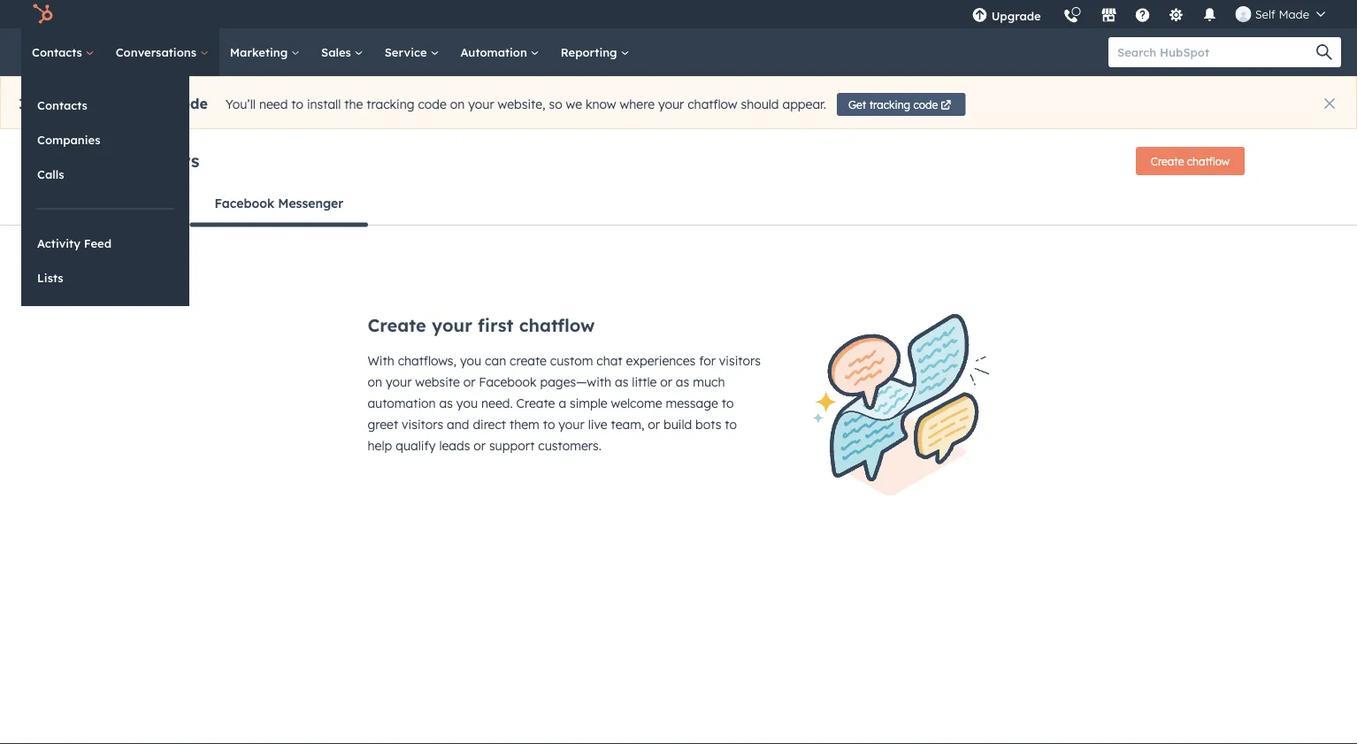 Task type: vqa. For each thing, say whether or not it's contained in the screenshot.
Help
yes



Task type: describe. For each thing, give the bounding box(es) containing it.
marketing link
[[219, 28, 311, 76]]

calling icon image
[[1063, 9, 1079, 25]]

them
[[510, 417, 540, 432]]

reporting link
[[550, 28, 640, 76]]

made
[[1279, 7, 1309, 21]]

experiences
[[626, 353, 696, 369]]

can
[[485, 353, 506, 369]]

need.
[[481, 395, 513, 411]]

message
[[666, 395, 718, 411]]

conversations link
[[105, 28, 219, 76]]

to right them
[[543, 417, 555, 432]]

and
[[447, 417, 469, 432]]

reporting
[[561, 45, 621, 59]]

install your tracking code
[[19, 95, 208, 112]]

little
[[632, 374, 657, 390]]

hubspot link
[[21, 4, 66, 25]]

hubspot image
[[32, 4, 53, 25]]

so
[[549, 97, 562, 112]]

settings link
[[1158, 0, 1195, 28]]

search image
[[1317, 44, 1332, 60]]

facebook inside button
[[214, 196, 274, 211]]

1 vertical spatial visitors
[[402, 417, 443, 432]]

2 horizontal spatial as
[[676, 374, 689, 390]]

a
[[559, 395, 566, 411]]

0 vertical spatial contacts
[[32, 45, 86, 59]]

0 vertical spatial you
[[460, 353, 481, 369]]

1 contacts link from the top
[[21, 28, 105, 76]]

live
[[588, 417, 608, 432]]

we
[[566, 97, 582, 112]]

automation link
[[450, 28, 550, 76]]

website,
[[498, 97, 546, 112]]

leads
[[439, 438, 470, 453]]

with chatflows, you can create custom chat experiences for visitors on your website or facebook pages—with as little or as much automation as you need. create a simple welcome message to greet visitors and direct them to your live team, or build bots to help qualify leads or support customers.
[[368, 353, 761, 453]]

calling icon button
[[1056, 2, 1086, 28]]

to right bots
[[725, 417, 737, 432]]

lists
[[37, 270, 63, 285]]

settings image
[[1169, 8, 1184, 24]]

ruby anderson image
[[1236, 6, 1252, 22]]

team,
[[611, 417, 645, 432]]

facebook messenger
[[214, 196, 343, 211]]

companies
[[37, 132, 100, 147]]

1 horizontal spatial as
[[615, 374, 628, 390]]

marketplaces image
[[1101, 8, 1117, 24]]

2 horizontal spatial tracking
[[869, 98, 911, 111]]

0 horizontal spatial tracking
[[108, 95, 169, 112]]

service
[[385, 45, 430, 59]]

where
[[620, 97, 655, 112]]

service link
[[374, 28, 450, 76]]

marketing
[[230, 45, 291, 59]]

1 horizontal spatial visitors
[[719, 353, 761, 369]]

greet
[[368, 417, 398, 432]]

calls link
[[21, 157, 189, 191]]

or down direct
[[474, 438, 486, 453]]

or left the build
[[648, 417, 660, 432]]

companies link
[[21, 123, 189, 157]]

2 horizontal spatial code
[[914, 98, 938, 111]]

messenger
[[278, 196, 343, 211]]

self
[[1255, 7, 1276, 21]]

chat button
[[112, 182, 190, 225]]

chat
[[137, 196, 165, 211]]

help image
[[1135, 8, 1151, 24]]

create chatflow button
[[1136, 147, 1245, 175]]

your right where
[[658, 97, 684, 112]]

need
[[259, 97, 288, 112]]

contacts inside menu
[[37, 98, 87, 112]]

appear.
[[783, 97, 826, 112]]

know
[[586, 97, 616, 112]]

upgrade
[[992, 8, 1041, 23]]

chatflows,
[[398, 353, 457, 369]]

0 horizontal spatial code
[[173, 95, 208, 112]]

help
[[368, 438, 392, 453]]

support
[[489, 438, 535, 453]]

first
[[478, 314, 514, 336]]

install
[[307, 97, 341, 112]]

2 contacts link from the top
[[21, 88, 189, 122]]

notifications image
[[1202, 8, 1218, 24]]

lists link
[[21, 261, 189, 295]]



Task type: locate. For each thing, give the bounding box(es) containing it.
website
[[415, 374, 460, 390]]

to inside install your tracking code alert
[[291, 97, 303, 112]]

facebook inside with chatflows, you can create custom chat experiences for visitors on your website or facebook pages—with as little or as much automation as you need. create a simple welcome message to greet visitors and direct them to your live team, or build bots to help qualify leads or support customers.
[[479, 374, 537, 390]]

visitors right for
[[719, 353, 761, 369]]

as down website on the bottom
[[439, 395, 453, 411]]

your left website, at the left top
[[468, 97, 494, 112]]

create your first chatflow
[[368, 314, 595, 336]]

contacts link
[[21, 28, 105, 76], [21, 88, 189, 122]]

get tracking code link
[[837, 93, 966, 116]]

simple
[[570, 395, 608, 411]]

or
[[463, 374, 475, 390], [660, 374, 672, 390], [648, 417, 660, 432], [474, 438, 486, 453]]

contacts up companies
[[37, 98, 87, 112]]

your up the customers.
[[559, 417, 585, 432]]

or down experiences
[[660, 374, 672, 390]]

activity feed
[[37, 236, 111, 250]]

help button
[[1128, 0, 1158, 28]]

1 horizontal spatial chatflow
[[688, 97, 737, 112]]

direct
[[473, 417, 506, 432]]

code
[[173, 95, 208, 112], [418, 97, 447, 112], [914, 98, 938, 111]]

1 vertical spatial chatflow
[[1187, 154, 1230, 168]]

chatflows banner
[[112, 142, 1245, 182]]

0 horizontal spatial facebook
[[214, 196, 274, 211]]

qualify
[[396, 438, 436, 453]]

0 vertical spatial contacts link
[[21, 28, 105, 76]]

as left little
[[615, 374, 628, 390]]

1 horizontal spatial tracking
[[367, 97, 415, 112]]

your up the chatflows,
[[432, 314, 472, 336]]

customers.
[[538, 438, 602, 453]]

bots
[[695, 417, 721, 432]]

create inside with chatflows, you can create custom chat experiences for visitors on your website or facebook pages—with as little or as much automation as you need. create a simple welcome message to greet visitors and direct them to your live team, or build bots to help qualify leads or support customers.
[[516, 395, 555, 411]]

0 vertical spatial on
[[450, 97, 465, 112]]

your up companies
[[70, 95, 104, 112]]

Search HubSpot search field
[[1109, 37, 1325, 67]]

as up message
[[676, 374, 689, 390]]

get tracking code
[[848, 98, 938, 111]]

you'll
[[225, 97, 256, 112]]

upgrade image
[[972, 8, 988, 24]]

2 vertical spatial chatflow
[[519, 314, 595, 336]]

facebook up need. in the left of the page
[[479, 374, 537, 390]]

tracking
[[108, 95, 169, 112], [367, 97, 415, 112], [869, 98, 911, 111]]

0 vertical spatial create
[[1151, 154, 1184, 168]]

create
[[510, 353, 547, 369]]

on inside with chatflows, you can create custom chat experiences for visitors on your website or facebook pages—with as little or as much automation as you need. create a simple welcome message to greet visitors and direct them to your live team, or build bots to help qualify leads or support customers.
[[368, 374, 382, 390]]

get
[[848, 98, 866, 111]]

install your tracking code alert
[[0, 76, 1357, 129]]

on left website, at the left top
[[450, 97, 465, 112]]

welcome
[[611, 395, 662, 411]]

1 horizontal spatial facebook
[[479, 374, 537, 390]]

chatflow inside install your tracking code alert
[[688, 97, 737, 112]]

navigation
[[112, 182, 1245, 227]]

much
[[693, 374, 725, 390]]

1 vertical spatial contacts link
[[21, 88, 189, 122]]

1 vertical spatial you
[[456, 395, 478, 411]]

or right website on the bottom
[[463, 374, 475, 390]]

tracking right the
[[367, 97, 415, 112]]

feed
[[84, 236, 111, 250]]

tracking right get
[[869, 98, 911, 111]]

0 horizontal spatial on
[[368, 374, 382, 390]]

activity
[[37, 236, 80, 250]]

menu containing self made
[[961, 0, 1336, 35]]

visitors up qualify at the bottom
[[402, 417, 443, 432]]

close image
[[1325, 98, 1335, 109]]

navigation containing chat
[[112, 182, 1245, 227]]

2 horizontal spatial create
[[1151, 154, 1184, 168]]

on
[[450, 97, 465, 112], [368, 374, 382, 390]]

notifications button
[[1195, 0, 1225, 28]]

1 vertical spatial contacts
[[37, 98, 87, 112]]

visitors
[[719, 353, 761, 369], [402, 417, 443, 432]]

calls
[[37, 167, 64, 181]]

install
[[19, 95, 66, 112]]

contacts
[[32, 45, 86, 59], [37, 98, 87, 112]]

facebook
[[214, 196, 274, 211], [479, 374, 537, 390]]

your up the automation
[[386, 374, 412, 390]]

marketplaces button
[[1091, 0, 1128, 28]]

sales link
[[311, 28, 374, 76]]

pages—with
[[540, 374, 611, 390]]

contacts down hubspot link
[[32, 45, 86, 59]]

tracking up companies link
[[108, 95, 169, 112]]

facebook left messenger
[[214, 196, 274, 211]]

1 horizontal spatial create
[[516, 395, 555, 411]]

you left can
[[460, 353, 481, 369]]

contacts link down hubspot link
[[21, 28, 105, 76]]

on inside install your tracking code alert
[[450, 97, 465, 112]]

facebook messenger button
[[190, 182, 368, 227]]

0 horizontal spatial as
[[439, 395, 453, 411]]

contacts menu
[[21, 76, 189, 306]]

0 vertical spatial chatflow
[[688, 97, 737, 112]]

0 horizontal spatial visitors
[[402, 417, 443, 432]]

to down much
[[722, 395, 734, 411]]

1 vertical spatial on
[[368, 374, 382, 390]]

on down with
[[368, 374, 382, 390]]

0 vertical spatial visitors
[[719, 353, 761, 369]]

automation
[[368, 395, 436, 411]]

1 horizontal spatial code
[[418, 97, 447, 112]]

create for create your first chatflow
[[368, 314, 426, 336]]

create for create chatflow
[[1151, 154, 1184, 168]]

you
[[460, 353, 481, 369], [456, 395, 478, 411]]

menu
[[961, 0, 1336, 35]]

automation
[[460, 45, 531, 59]]

create inside button
[[1151, 154, 1184, 168]]

you up and
[[456, 395, 478, 411]]

code down service link
[[418, 97, 447, 112]]

1 horizontal spatial on
[[450, 97, 465, 112]]

0 horizontal spatial create
[[368, 314, 426, 336]]

custom
[[550, 353, 593, 369]]

chat
[[597, 353, 623, 369]]

self made button
[[1225, 0, 1336, 28]]

build
[[664, 417, 692, 432]]

create chatflow
[[1151, 154, 1230, 168]]

1 vertical spatial facebook
[[479, 374, 537, 390]]

0 horizontal spatial chatflow
[[519, 314, 595, 336]]

code left you'll
[[173, 95, 208, 112]]

conversations
[[116, 45, 200, 59]]

with
[[368, 353, 394, 369]]

for
[[699, 353, 716, 369]]

self made
[[1255, 7, 1309, 21]]

search button
[[1308, 37, 1341, 67]]

the
[[344, 97, 363, 112]]

you'll need to install the tracking code on your website, so we know where your chatflow should appear.
[[225, 97, 826, 112]]

0 vertical spatial facebook
[[214, 196, 274, 211]]

code right get
[[914, 98, 938, 111]]

chatflow
[[688, 97, 737, 112], [1187, 154, 1230, 168], [519, 314, 595, 336]]

should
[[741, 97, 779, 112]]

create
[[1151, 154, 1184, 168], [368, 314, 426, 336], [516, 395, 555, 411]]

your
[[70, 95, 104, 112], [468, 97, 494, 112], [658, 97, 684, 112], [432, 314, 472, 336], [386, 374, 412, 390], [559, 417, 585, 432]]

chatflow inside button
[[1187, 154, 1230, 168]]

to right need
[[291, 97, 303, 112]]

2 horizontal spatial chatflow
[[1187, 154, 1230, 168]]

activity feed link
[[21, 227, 189, 260]]

contacts link up companies link
[[21, 88, 189, 122]]

chatflows
[[112, 149, 199, 171]]

2 vertical spatial create
[[516, 395, 555, 411]]

sales
[[321, 45, 354, 59]]

1 vertical spatial create
[[368, 314, 426, 336]]

as
[[615, 374, 628, 390], [676, 374, 689, 390], [439, 395, 453, 411]]



